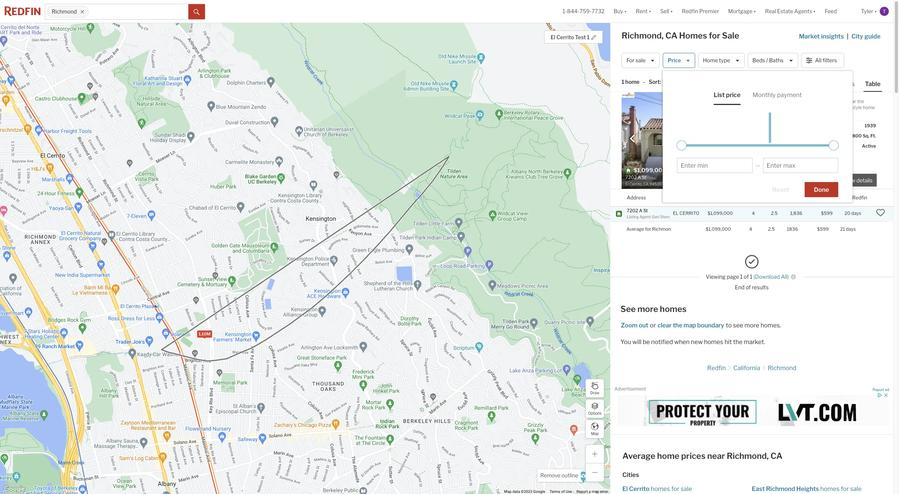 Task type: describe. For each thing, give the bounding box(es) containing it.
1 vertical spatial a
[[589, 490, 591, 494]]

done
[[815, 186, 830, 193]]

terms of use
[[550, 490, 572, 494]]

at
[[776, 99, 780, 104]]

agents
[[795, 8, 813, 14]]

favorite this home image
[[877, 208, 886, 217]]

cerrito for homes
[[630, 485, 650, 492]]

tranquil
[[807, 99, 823, 104]]

or
[[650, 322, 656, 329]]

nestled at the end of a tranquil cul-de-sac near the albany border, this charming mediterranean-style home exudes vintag...
[[758, 99, 876, 116]]

feed
[[825, 8, 837, 14]]

google
[[534, 490, 546, 494]]

end of results
[[736, 284, 769, 290]]

zoom out button
[[621, 322, 649, 329]]

el for el cerrito test 1
[[551, 34, 556, 40]]

report for report a map error
[[577, 490, 588, 494]]

boundary
[[698, 322, 725, 329]]

richmond link
[[768, 364, 797, 372]]

terms of use link
[[550, 490, 572, 494]]

real estate agents ▾ button
[[761, 0, 821, 23]]

user photo image
[[880, 7, 890, 16]]

report ad button
[[873, 387, 890, 393]]

sq.ft. button
[[791, 189, 804, 206]]

buy ▾ button
[[614, 0, 627, 23]]

of inside nestled at the end of a tranquil cul-de-sac near the albany border, this charming mediterranean-style home exudes vintag...
[[798, 99, 803, 104]]

1-844-759-7732
[[563, 8, 605, 14]]

near inside nestled at the end of a tranquil cul-de-sac near the albany border, this charming mediterranean-style home exudes vintag...
[[847, 99, 857, 104]]

when
[[675, 338, 690, 346]]

0 horizontal spatial 1,836
[[733, 167, 749, 174]]

1 horizontal spatial sale
[[681, 485, 693, 492]]

photo of 7202 a st, el cerrito, ca 94530 image
[[622, 92, 752, 189]]

▾ for mortgage ▾
[[754, 8, 757, 14]]

for
[[627, 57, 635, 64]]

monthly payment element
[[753, 85, 803, 105]]

photos button
[[834, 80, 864, 91]]

redfin inside button
[[682, 8, 699, 14]]

$599 for 21 days
[[818, 226, 829, 232]]

1 inside "1 home • sort : recommended"
[[622, 79, 625, 85]]

the up style
[[858, 99, 865, 104]]

east richmond heights homes for sale
[[752, 485, 862, 492]]

vintag...
[[775, 111, 791, 116]]

city
[[852, 33, 864, 40]]

0 vertical spatial richmond,
[[622, 31, 664, 40]]

done button
[[805, 182, 839, 197]]

richmond:
[[653, 226, 675, 232]]

none
[[797, 143, 808, 149]]

remove outline
[[541, 472, 579, 479]]

view details link
[[840, 173, 877, 187]]

viewing page 1 of 1 (download all)
[[706, 274, 789, 280]]

status
[[827, 143, 841, 149]]

see
[[621, 304, 636, 314]]

heights
[[797, 485, 820, 492]]

market insights | city guide
[[800, 33, 881, 40]]

a
[[640, 208, 643, 213]]

report ad
[[873, 387, 890, 392]]

view details
[[844, 177, 873, 184]]

hoa
[[758, 143, 768, 149]]

home
[[703, 57, 718, 64]]

advertisement
[[615, 386, 647, 392]]

real
[[766, 8, 777, 14]]

for sale
[[627, 57, 646, 64]]

rent ▾ button
[[632, 0, 656, 23]]

beds
[[753, 57, 766, 64]]

active
[[863, 143, 877, 149]]

border,
[[774, 105, 789, 110]]

price
[[668, 57, 682, 64]]

2 vertical spatial richmond
[[767, 485, 796, 492]]

mortgage ▾ button
[[724, 0, 761, 23]]

—
[[756, 162, 761, 169]]

ad region
[[615, 392, 890, 426]]

test
[[575, 34, 586, 40]]

rent ▾ button
[[636, 0, 652, 23]]

▾ for tyler ▾
[[875, 8, 877, 14]]

agent:
[[640, 215, 652, 219]]

0 vertical spatial more
[[638, 304, 659, 314]]

▾ for rent ▾
[[649, 8, 652, 14]]

market insights link
[[800, 25, 845, 41]]

style
[[852, 105, 863, 110]]

0 horizontal spatial ft.
[[770, 123, 776, 128]]

1 up end of results
[[750, 274, 753, 280]]

hit
[[725, 338, 732, 346]]

all)
[[782, 274, 789, 280]]

on redfin button
[[845, 189, 868, 206]]

guide
[[865, 33, 881, 40]]

map data ©2023 google
[[504, 490, 546, 494]]

you will be notified when new homes hit the market.
[[621, 338, 766, 346]]

1 vertical spatial ca
[[771, 451, 783, 461]]

richmond, ca homes for sale
[[622, 31, 740, 40]]

▾ for buy ▾
[[625, 8, 627, 14]]

1 right page
[[741, 274, 743, 280]]

homes
[[680, 31, 708, 40]]

1 vertical spatial richmond,
[[727, 451, 769, 461]]

clear the map boundary button
[[658, 322, 725, 329]]

address button
[[627, 189, 646, 206]]

20
[[845, 211, 851, 216]]

average for average home prices near richmond, ca
[[623, 451, 656, 461]]

0 vertical spatial 4
[[706, 167, 710, 174]]

1 vertical spatial near
[[708, 451, 726, 461]]

1 horizontal spatial on redfin
[[845, 194, 868, 200]]

cerrito
[[680, 211, 700, 216]]

0 vertical spatial richmond
[[52, 8, 77, 15]]

feed button
[[821, 0, 857, 23]]

stern
[[661, 215, 670, 219]]

of up end of results
[[744, 274, 749, 280]]

use
[[566, 490, 572, 494]]

sale
[[723, 31, 740, 40]]

real estate agents ▾ link
[[766, 0, 816, 23]]

the right clear
[[673, 322, 683, 329]]

list price element
[[714, 85, 741, 105]]

photos
[[835, 80, 855, 88]]

•
[[644, 79, 645, 86]]

sac
[[839, 99, 846, 104]]

table
[[866, 80, 881, 88]]

21
[[841, 226, 846, 232]]

1 horizontal spatial map
[[684, 322, 697, 329]]

home inside nestled at the end of a tranquil cul-de-sac near the albany border, this charming mediterranean-style home exudes vintag...
[[864, 105, 876, 110]]

zoom
[[621, 322, 638, 329]]

home type button
[[699, 53, 745, 68]]

0 horizontal spatial on redfin
[[758, 133, 779, 139]]

minimum price slider
[[677, 141, 687, 150]]

1 horizontal spatial 1,836
[[791, 211, 803, 216]]

$1,099,000 for 1836
[[706, 226, 732, 232]]



Task type: vqa. For each thing, say whether or not it's contained in the screenshot.
'favorite this home' image
yes



Task type: locate. For each thing, give the bounding box(es) containing it.
cerrito left test
[[557, 34, 574, 40]]

el for el cerrito homes for sale
[[623, 485, 628, 492]]

zoom out or clear the map boundary to see more homes.
[[621, 322, 782, 329]]

favorite button image
[[738, 94, 751, 107]]

1 vertical spatial report
[[577, 490, 588, 494]]

1 vertical spatial el
[[623, 485, 628, 492]]

1 vertical spatial home
[[864, 105, 876, 110]]

el cerrito test 1 button
[[545, 31, 603, 43]]

2 vertical spatial 4
[[750, 226, 753, 232]]

report for report ad
[[873, 387, 885, 392]]

1 vertical spatial on redfin
[[845, 194, 868, 200]]

1 vertical spatial days
[[847, 226, 856, 232]]

premier
[[700, 8, 720, 14]]

5 ▾ from the left
[[814, 8, 816, 14]]

map for map data ©2023 google
[[504, 490, 512, 494]]

$599 down the "$/sq.ft." button
[[822, 211, 833, 216]]

0 vertical spatial el
[[551, 34, 556, 40]]

0 horizontal spatial cerrito
[[557, 34, 574, 40]]

1 right test
[[587, 34, 590, 40]]

2 vertical spatial 2.5
[[769, 226, 775, 232]]

1-
[[563, 8, 568, 14]]

1 horizontal spatial cerrito
[[630, 485, 650, 492]]

$/sq.
[[758, 123, 769, 128]]

recommended
[[663, 79, 701, 85]]

0 horizontal spatial sale
[[636, 57, 646, 64]]

1 vertical spatial 2.5
[[772, 211, 778, 216]]

0 horizontal spatial richmond,
[[622, 31, 664, 40]]

▾
[[625, 8, 627, 14], [649, 8, 652, 14], [671, 8, 673, 14], [754, 8, 757, 14], [814, 8, 816, 14], [875, 8, 877, 14]]

monthly payment
[[753, 91, 803, 99]]

0 vertical spatial on redfin
[[758, 133, 779, 139]]

lot size
[[827, 133, 844, 139]]

1 inside button
[[587, 34, 590, 40]]

details
[[857, 177, 873, 184]]

to
[[726, 322, 732, 329]]

1 horizontal spatial map
[[591, 431, 599, 436]]

you
[[621, 338, 632, 346]]

0 vertical spatial $599
[[822, 211, 833, 216]]

$599 for 20 days
[[822, 211, 833, 216]]

2.5 left —
[[719, 167, 727, 174]]

map down options
[[591, 431, 599, 436]]

el down cities
[[623, 485, 628, 492]]

cerrito inside button
[[557, 34, 574, 40]]

Enter min text field
[[681, 162, 750, 169]]

2.5 down reset
[[772, 211, 778, 216]]

report left ad
[[873, 387, 885, 392]]

▾ right 'tyler'
[[875, 8, 877, 14]]

0 horizontal spatial report
[[577, 490, 588, 494]]

0 vertical spatial 1,836
[[733, 167, 749, 174]]

rent ▾
[[636, 8, 652, 14]]

report right use
[[577, 490, 588, 494]]

0 vertical spatial home
[[626, 79, 640, 85]]

home right style
[[864, 105, 876, 110]]

0 horizontal spatial more
[[638, 304, 659, 314]]

1 vertical spatial richmond
[[768, 364, 797, 372]]

all
[[816, 57, 822, 64]]

for sale button
[[622, 53, 660, 68]]

el left test
[[551, 34, 556, 40]]

cerrito down cities
[[630, 485, 650, 492]]

/
[[767, 57, 769, 64]]

map region
[[0, 0, 632, 494]]

▾ right mortgage
[[754, 8, 757, 14]]

will
[[633, 338, 642, 346]]

out
[[639, 322, 649, 329]]

average up cities
[[623, 451, 656, 461]]

1 horizontal spatial ft.
[[871, 133, 877, 139]]

city guide link
[[852, 32, 883, 41]]

a inside nestled at the end of a tranquil cul-de-sac near the albany border, this charming mediterranean-style home exudes vintag...
[[804, 99, 806, 104]]

0 vertical spatial ft.
[[770, 123, 776, 128]]

page
[[727, 274, 740, 280]]

7202
[[627, 208, 639, 213]]

1 vertical spatial $1,099,000
[[706, 226, 732, 232]]

None search field
[[89, 4, 188, 19]]

©2023
[[521, 490, 533, 494]]

sell ▾
[[661, 8, 673, 14]]

google image
[[2, 484, 27, 494]]

1.10m
[[199, 331, 210, 337]]

0 vertical spatial $1,099,000
[[708, 211, 733, 216]]

Enter max text field
[[767, 162, 836, 169]]

map up you will be notified when new homes hit the market.
[[684, 322, 697, 329]]

1 horizontal spatial a
[[804, 99, 806, 104]]

insights
[[822, 33, 845, 40]]

view details button
[[840, 174, 877, 187]]

submit search image
[[194, 9, 200, 15]]

buy ▾
[[614, 8, 627, 14]]

mortgage ▾ button
[[729, 0, 757, 23]]

1 vertical spatial cerrito
[[630, 485, 650, 492]]

0 horizontal spatial a
[[589, 490, 591, 494]]

2.5
[[719, 167, 727, 174], [772, 211, 778, 216], [769, 226, 775, 232]]

▾ right "rent"
[[649, 8, 652, 14]]

beds / baths button
[[748, 53, 799, 68]]

data
[[513, 490, 520, 494]]

redfin down hit
[[708, 364, 726, 372]]

report inside button
[[873, 387, 885, 392]]

richmond, up cities heading
[[727, 451, 769, 461]]

of right the end
[[746, 284, 751, 290]]

0 horizontal spatial near
[[708, 451, 726, 461]]

days right 21
[[847, 226, 856, 232]]

draw button
[[586, 379, 605, 398]]

more up out
[[638, 304, 659, 314]]

days for 21 days
[[847, 226, 856, 232]]

favorite button checkbox
[[738, 94, 751, 107]]

1 horizontal spatial more
[[745, 322, 760, 329]]

▾ right sell
[[671, 8, 673, 14]]

cerrito for test
[[557, 34, 574, 40]]

cities heading
[[623, 471, 882, 479]]

1 vertical spatial more
[[745, 322, 760, 329]]

759-
[[580, 8, 592, 14]]

1 vertical spatial map
[[504, 490, 512, 494]]

de-
[[832, 99, 839, 104]]

home
[[626, 79, 640, 85], [864, 105, 876, 110], [658, 451, 680, 461]]

dialog containing list price
[[663, 71, 853, 202]]

dialog
[[663, 71, 853, 202]]

1-844-759-7732 link
[[563, 8, 605, 14]]

ft. right sq. on the right top of the page
[[871, 133, 877, 139]]

on inside on redfin button
[[845, 194, 852, 200]]

heading
[[626, 167, 687, 187]]

sell ▾ button
[[656, 0, 678, 23]]

tyler ▾
[[862, 8, 877, 14]]

on up hoa
[[758, 133, 765, 139]]

0 vertical spatial map
[[684, 322, 697, 329]]

this
[[790, 105, 798, 110]]

remove outline button
[[538, 469, 581, 482]]

map left error
[[592, 490, 600, 494]]

average down the listing
[[627, 226, 645, 232]]

sq.
[[863, 133, 870, 139]]

0 horizontal spatial home
[[626, 79, 640, 85]]

map inside button
[[591, 431, 599, 436]]

of right end
[[798, 99, 803, 104]]

1 horizontal spatial el
[[623, 485, 628, 492]]

homes
[[660, 304, 687, 314], [705, 338, 724, 346], [651, 485, 671, 492], [821, 485, 840, 492]]

market.
[[744, 338, 766, 346]]

sell
[[661, 8, 670, 14]]

4 ▾ from the left
[[754, 8, 757, 14]]

the right at
[[781, 99, 788, 104]]

recommended button
[[662, 78, 707, 86]]

2 horizontal spatial sale
[[851, 485, 862, 492]]

1 vertical spatial $599
[[818, 226, 829, 232]]

home left prices
[[658, 451, 680, 461]]

0 vertical spatial report
[[873, 387, 885, 392]]

0 vertical spatial days
[[852, 211, 862, 216]]

1 vertical spatial ft.
[[871, 133, 877, 139]]

$599 left 21
[[818, 226, 829, 232]]

2.5 for 1836
[[769, 226, 775, 232]]

4 for 1,836
[[752, 211, 755, 216]]

ft. right $/sq.
[[770, 123, 776, 128]]

0 vertical spatial average
[[627, 226, 645, 232]]

ca up cities heading
[[771, 451, 783, 461]]

average for richmond:
[[627, 226, 675, 232]]

1 home • sort : recommended
[[622, 79, 701, 86]]

previous button image
[[629, 135, 637, 142]]

1 ▾ from the left
[[625, 8, 627, 14]]

2 horizontal spatial home
[[864, 105, 876, 110]]

richmond right california link
[[768, 364, 797, 372]]

a left error
[[589, 490, 591, 494]]

reset button
[[763, 182, 799, 197]]

on up 20
[[845, 194, 852, 200]]

0 horizontal spatial ca
[[666, 31, 678, 40]]

redfin inside button
[[853, 194, 868, 200]]

0 vertical spatial cerrito
[[557, 34, 574, 40]]

▾ right agents
[[814, 8, 816, 14]]

home left •
[[626, 79, 640, 85]]

redfin down view details
[[853, 194, 868, 200]]

map for map
[[591, 431, 599, 436]]

1 horizontal spatial richmond,
[[727, 451, 769, 461]]

1,836 left —
[[733, 167, 749, 174]]

of left use
[[562, 490, 565, 494]]

richmond
[[52, 8, 77, 15], [768, 364, 797, 372], [767, 485, 796, 492]]

0 vertical spatial map
[[591, 431, 599, 436]]

report a map error link
[[577, 490, 608, 494]]

redfin left premier
[[682, 8, 699, 14]]

be
[[643, 338, 650, 346]]

results
[[752, 284, 769, 290]]

1 horizontal spatial ca
[[771, 451, 783, 461]]

sort
[[649, 79, 660, 85]]

▾ inside dropdown button
[[814, 8, 816, 14]]

average for average for richmond:
[[627, 226, 645, 232]]

buy
[[614, 8, 624, 14]]

(download
[[754, 274, 780, 280]]

1 vertical spatial average
[[623, 451, 656, 461]]

0 horizontal spatial map
[[592, 490, 600, 494]]

richmond left remove richmond image
[[52, 8, 77, 15]]

$1,099,000 for 1,836
[[708, 211, 733, 216]]

home for 1 home • sort : recommended
[[626, 79, 640, 85]]

error
[[601, 490, 608, 494]]

4 for 1836
[[750, 226, 753, 232]]

1 horizontal spatial home
[[658, 451, 680, 461]]

0 vertical spatial ca
[[666, 31, 678, 40]]

1 left •
[[622, 79, 625, 85]]

0 vertical spatial near
[[847, 99, 857, 104]]

real estate agents ▾
[[766, 8, 816, 14]]

▾ right buy
[[625, 8, 627, 14]]

1 horizontal spatial near
[[847, 99, 857, 104]]

6 ▾ from the left
[[875, 8, 877, 14]]

listing
[[627, 215, 639, 219]]

price button
[[663, 53, 696, 68]]

map left data
[[504, 490, 512, 494]]

1836
[[788, 226, 799, 232]]

next button image
[[738, 135, 745, 142]]

1 vertical spatial map
[[592, 490, 600, 494]]

0 horizontal spatial on
[[758, 133, 765, 139]]

0 vertical spatial 2.5
[[719, 167, 727, 174]]

(download all) link
[[754, 274, 789, 280]]

remove richmond image
[[80, 9, 85, 14]]

filters
[[823, 57, 838, 64]]

home for average home prices near richmond, ca
[[658, 451, 680, 461]]

new
[[691, 338, 703, 346]]

1 horizontal spatial on
[[845, 194, 852, 200]]

1 vertical spatial 1,836
[[791, 211, 803, 216]]

view
[[844, 177, 856, 184]]

notified
[[652, 338, 673, 346]]

the right hit
[[734, 338, 743, 346]]

redfin premier button
[[678, 0, 724, 23]]

2 vertical spatial home
[[658, 451, 680, 461]]

days for 20 days
[[852, 211, 862, 216]]

a up the charming
[[804, 99, 806, 104]]

$/sq.ft.
[[822, 194, 839, 200]]

maximum price slider
[[830, 141, 839, 150]]

redfin down $/sq. ft. at right
[[766, 133, 779, 139]]

near right prices
[[708, 451, 726, 461]]

1 vertical spatial 4
[[752, 211, 755, 216]]

3,800
[[849, 133, 862, 139]]

more right the see at the right bottom of page
[[745, 322, 760, 329]]

1 vertical spatial on
[[845, 194, 852, 200]]

days right 20
[[852, 211, 862, 216]]

0 vertical spatial a
[[804, 99, 806, 104]]

3 ▾ from the left
[[671, 8, 673, 14]]

mediterranean-
[[819, 105, 852, 110]]

richmond, down rent ▾ button on the top right of the page
[[622, 31, 664, 40]]

2.5 for 1,836
[[772, 211, 778, 216]]

near up style
[[847, 99, 857, 104]]

richmond right east
[[767, 485, 796, 492]]

2.5 left '1836'
[[769, 226, 775, 232]]

ca left homes
[[666, 31, 678, 40]]

on
[[758, 133, 765, 139], [845, 194, 852, 200]]

el inside button
[[551, 34, 556, 40]]

prices
[[682, 451, 706, 461]]

7202 a st listing agent: geri stern el cerrito
[[627, 208, 700, 219]]

home inside "1 home • sort : recommended"
[[626, 79, 640, 85]]

1 horizontal spatial report
[[873, 387, 885, 392]]

▾ for sell ▾
[[671, 8, 673, 14]]

sale
[[636, 57, 646, 64], [681, 485, 693, 492], [851, 485, 862, 492]]

2 ▾ from the left
[[649, 8, 652, 14]]

3,800 sq. ft.
[[849, 133, 877, 139]]

0 vertical spatial on
[[758, 133, 765, 139]]

on redfin up 20 days
[[845, 194, 868, 200]]

$/sq.ft. button
[[822, 189, 839, 206]]

average
[[627, 226, 645, 232], [623, 451, 656, 461]]

payment
[[778, 91, 803, 99]]

$599
[[822, 211, 833, 216], [818, 226, 829, 232]]

redfin
[[682, 8, 699, 14], [766, 133, 779, 139], [853, 194, 868, 200], [708, 364, 726, 372]]

on redfin down $/sq. ft. at right
[[758, 133, 779, 139]]

el
[[551, 34, 556, 40], [623, 485, 628, 492]]

sale inside for sale button
[[636, 57, 646, 64]]

1,836 down sq.ft. button
[[791, 211, 803, 216]]

0 horizontal spatial el
[[551, 34, 556, 40]]

nestled
[[758, 99, 775, 104]]

0 horizontal spatial map
[[504, 490, 512, 494]]



